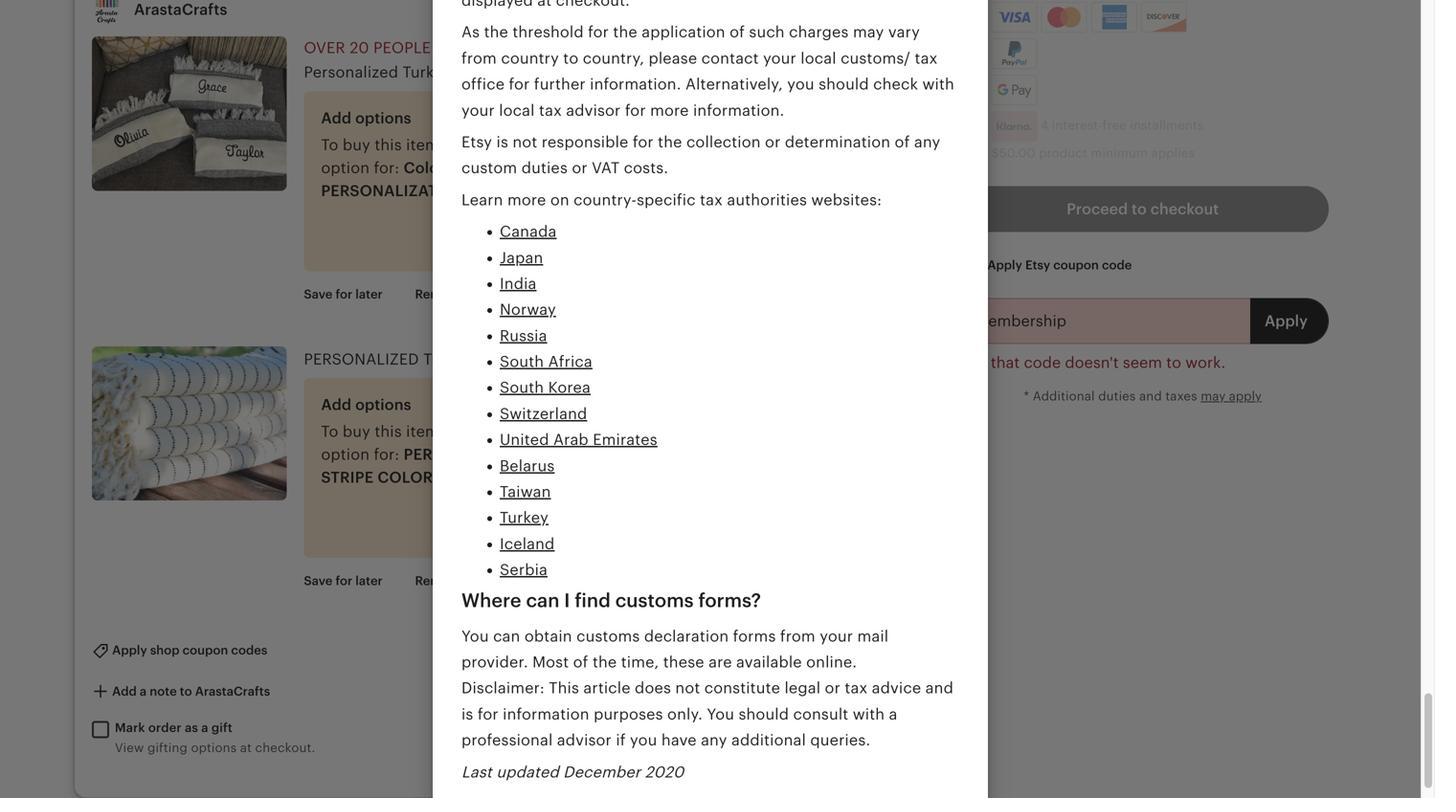 Task type: locate. For each thing, give the bounding box(es) containing it.
you up personalization and stripe color .
[[448, 423, 476, 441]]

options down gift
[[191, 742, 237, 756]]

as
[[462, 24, 480, 41]]

0 vertical spatial .
[[519, 182, 524, 200]]

0 vertical spatial with
[[923, 76, 955, 93]]

1 vertical spatial add
[[321, 396, 352, 414]]

this for colour options
[[375, 136, 402, 154]]

the right as
[[484, 24, 509, 41]]

your down "such"
[[763, 50, 797, 67]]

0 vertical spatial add options
[[321, 110, 411, 127]]

russia link
[[500, 327, 547, 345]]

1 must from the top
[[480, 136, 517, 154]]

proceed to checkout button
[[957, 186, 1329, 232]]

any down only.
[[701, 732, 727, 750]]

option for colour options and personalization & size .
[[321, 159, 370, 177]]

1 to buy this item, you must choose an option for: from the top
[[321, 136, 598, 177]]

2 add options from the top
[[321, 396, 411, 414]]

etsy up the options
[[462, 134, 492, 151]]

of up contact
[[730, 24, 745, 41]]

1 vertical spatial must
[[480, 423, 517, 441]]

0 vertical spatial for:
[[374, 159, 400, 177]]

should inside you can obtain customs declaration forms from your mail provider. most of the time, these are available online. disclaimer: this article does not constitute legal or tax advice and is for information purposes only. you should consult with a professional advisor if you have any additional queries.
[[739, 706, 789, 724]]

the up the 'costs.'
[[658, 134, 682, 151]]

must up belarus
[[480, 423, 517, 441]]

and up on
[[523, 159, 551, 177]]

0 horizontal spatial is
[[462, 706, 474, 724]]

for: up "color"
[[374, 446, 400, 464]]

a
[[889, 706, 898, 724], [201, 721, 208, 736]]

an up 'vat'
[[580, 136, 598, 154]]

code right coupon
[[1102, 258, 1132, 273]]

time,
[[621, 654, 659, 671]]

arastacrafts image
[[92, 0, 123, 25]]

not
[[513, 134, 538, 151], [676, 680, 701, 697]]

view
[[115, 742, 144, 756]]

$50.00 product minimum applies
[[992, 146, 1195, 161]]

can inside you can obtain customs declaration forms from your mail provider. most of the time, these are available online. disclaimer: this article does not constitute legal or tax advice and is for information purposes only. you should consult with a professional advisor if you have any additional queries.
[[493, 628, 521, 645]]

0 vertical spatial to
[[563, 50, 579, 67]]

option
[[321, 159, 370, 177], [321, 446, 370, 464]]

personalization inside the "colour options and personalization & size ."
[[321, 182, 467, 200]]

can for obtain
[[493, 628, 521, 645]]

personalization up taiwan
[[404, 446, 549, 464]]

you right if
[[630, 732, 658, 750]]

and
[[523, 159, 551, 177], [1140, 389, 1163, 404], [554, 446, 582, 464], [926, 680, 954, 697]]

0 vertical spatial option
[[321, 159, 370, 177]]

obtain
[[525, 628, 572, 645]]

2 horizontal spatial or
[[825, 680, 841, 697]]

0 vertical spatial code
[[1102, 258, 1132, 273]]

1 horizontal spatial may
[[1201, 389, 1226, 404]]

to right proceed
[[1132, 201, 1147, 218]]

may right taxes
[[1201, 389, 1226, 404]]

serbia link
[[500, 562, 548, 579]]

choose up on
[[521, 136, 576, 154]]

south down russia
[[500, 353, 544, 371]]

1 add options from the top
[[321, 110, 411, 127]]

customs/
[[841, 50, 911, 67]]

buy up the "colour options and personalization & size ."
[[343, 136, 371, 154]]

1 vertical spatial etsy
[[1026, 258, 1051, 273]]

not inside etsy is not responsible for the collection or determination of any custom duties or vat costs.
[[513, 134, 538, 151]]

can left "i"
[[526, 590, 560, 612]]

in right the ends
[[821, 87, 832, 101]]

a inside mark order as a gift view gifting options at checkout.
[[201, 721, 208, 736]]

south korea link
[[500, 380, 591, 397]]

online.
[[807, 654, 857, 671]]

tax inside you can obtain customs declaration forms from your mail provider. most of the time, these are available online. disclaimer: this article does not constitute legal or tax advice and is for information purposes only. you should consult with a professional advisor if you have any additional queries.
[[845, 680, 868, 697]]

as
[[185, 721, 198, 736]]

0 vertical spatial etsy
[[462, 134, 492, 151]]

1 to from the top
[[321, 136, 339, 154]]

information.
[[590, 76, 682, 93], [693, 102, 785, 119]]

for up the 'costs.'
[[633, 134, 654, 151]]

not inside you can obtain customs declaration forms from your mail provider. most of the time, these are available online. disclaimer: this article does not constitute legal or tax advice and is for information purposes only. you should consult with a professional advisor if you have any additional queries.
[[676, 680, 701, 697]]

apply
[[988, 258, 1023, 273]]

. inside the "colour options and personalization & size ."
[[519, 182, 524, 200]]

2 vertical spatial to
[[1167, 355, 1182, 372]]

serbia
[[500, 562, 548, 579]]

0 vertical spatial may
[[853, 24, 884, 41]]

1 vertical spatial item,
[[406, 423, 444, 441]]

south up switzerland
[[500, 380, 544, 397]]

etsy inside etsy is not responsible for the collection or determination of any custom duties or vat costs.
[[462, 134, 492, 151]]

1 vertical spatial buy
[[343, 423, 371, 441]]

0 horizontal spatial to
[[563, 50, 579, 67]]

to buy this item, you must choose an option for:
[[321, 136, 598, 177], [321, 423, 598, 464]]

0 vertical spatial local
[[801, 50, 837, 67]]

visa image
[[998, 9, 1031, 26]]

1 for: from the top
[[374, 159, 400, 177]]

or left 'vat'
[[572, 160, 588, 177]]

2 for: from the top
[[374, 446, 400, 464]]

add options for colour
[[321, 110, 411, 127]]

apply
[[1229, 389, 1262, 404]]

an for colour options and personalization & size .
[[580, 136, 598, 154]]

the up article
[[593, 654, 617, 671]]

0 vertical spatial you
[[462, 628, 489, 645]]

norway link
[[500, 301, 556, 319]]

0 horizontal spatial have
[[435, 39, 476, 57]]

0 vertical spatial should
[[819, 76, 869, 93]]

1 horizontal spatial .
[[519, 182, 524, 200]]

. left on
[[519, 182, 524, 200]]

product
[[1039, 146, 1088, 161]]

1 horizontal spatial more
[[650, 102, 689, 119]]

you right sale
[[788, 76, 815, 93]]

this
[[480, 39, 515, 57], [375, 136, 402, 154], [375, 423, 402, 441]]

with down advice
[[853, 706, 885, 724]]

buy
[[343, 136, 371, 154], [343, 423, 371, 441]]

iceland
[[500, 536, 555, 553]]

add options up stripe
[[321, 396, 411, 414]]

the
[[484, 24, 509, 41], [613, 24, 638, 41], [658, 134, 682, 151], [593, 654, 617, 671]]

the up country,
[[613, 24, 638, 41]]

an for personalization and stripe color .
[[580, 423, 598, 441]]

1 vertical spatial an
[[580, 423, 598, 441]]

can up provider. at the bottom of page
[[493, 628, 521, 645]]

and right advice
[[926, 680, 954, 697]]

duties
[[522, 160, 568, 177], [1099, 389, 1136, 404]]

tax down the online. in the right of the page
[[845, 680, 868, 697]]

have up office
[[435, 39, 476, 57]]

0 vertical spatial to
[[321, 136, 339, 154]]

0 vertical spatial of
[[730, 24, 745, 41]]

tax right specific
[[700, 191, 723, 209]]

0 vertical spatial $
[[838, 39, 850, 60]]

0 horizontal spatial information.
[[590, 76, 682, 93]]

country-
[[574, 191, 637, 209]]

belarus link
[[500, 458, 555, 475]]

1 vertical spatial from
[[781, 628, 816, 645]]

2 option from the top
[[321, 446, 370, 464]]

item, for colour
[[406, 136, 444, 154]]

for: left colour
[[374, 159, 400, 177]]

tax down vary
[[915, 50, 938, 67]]

of right most
[[573, 654, 589, 671]]

is down the disclaimer:
[[462, 706, 474, 724]]

not up only.
[[676, 680, 701, 697]]

add up stripe
[[321, 396, 352, 414]]

local down charges
[[801, 50, 837, 67]]

more up canada
[[508, 191, 546, 209]]

for:
[[374, 159, 400, 177], [374, 446, 400, 464]]

1 horizontal spatial of
[[730, 24, 745, 41]]

1 item, from the top
[[406, 136, 444, 154]]

0 horizontal spatial a
[[201, 721, 208, 736]]

customs
[[616, 590, 694, 612], [577, 628, 640, 645]]

2 to buy this item, you must choose an option for: from the top
[[321, 423, 598, 464]]

etsy inside dropdown button
[[1026, 258, 1051, 273]]

any down check
[[915, 134, 941, 151]]

colour options and personalization & size .
[[321, 159, 551, 200]]

buy up stripe
[[343, 423, 371, 441]]

options
[[459, 159, 518, 177]]

1 vertical spatial to
[[321, 423, 339, 441]]

personalized turkish beach towel gift unique, bachelorette bridesmaid proposal wedding gift towel, monogrammed towels, unique christmas gift image
[[92, 37, 287, 191]]

1 vertical spatial option
[[321, 446, 370, 464]]

choose
[[521, 136, 576, 154], [521, 423, 576, 441]]

1 vertical spatial add options
[[321, 396, 411, 414]]

more down please
[[650, 102, 689, 119]]

0 horizontal spatial more
[[508, 191, 546, 209]]

to for colour options and personalization & size .
[[321, 136, 339, 154]]

2 an from the top
[[580, 423, 598, 441]]

the inside etsy is not responsible for the collection or determination of any custom duties or vat costs.
[[658, 134, 682, 151]]

more
[[650, 102, 689, 119], [508, 191, 546, 209]]

information. down alternatively,
[[693, 102, 785, 119]]

0 vertical spatial buy
[[343, 136, 371, 154]]

emirates
[[593, 432, 658, 449]]

0 vertical spatial to buy this item, you must choose an option for:
[[321, 136, 598, 177]]

0 vertical spatial must
[[480, 136, 517, 154]]

or down the online. in the right of the page
[[825, 680, 841, 697]]

1 horizontal spatial from
[[781, 628, 816, 645]]

1 vertical spatial or
[[572, 160, 588, 177]]

0 horizontal spatial of
[[573, 654, 589, 671]]

1 horizontal spatial in
[[821, 87, 832, 101]]

canada japan india norway russia south africa south korea switzerland united arab emirates belarus taiwan turkey iceland serbia
[[500, 223, 658, 579]]

authorities
[[727, 191, 807, 209]]

information. down country,
[[590, 76, 682, 93]]

a right as
[[201, 721, 208, 736]]

customs up declaration
[[616, 590, 694, 612]]

where
[[462, 590, 522, 612]]

specific
[[637, 191, 696, 209]]

1 vertical spatial to buy this item, you must choose an option for:
[[321, 423, 598, 464]]

0 vertical spatial item,
[[406, 136, 444, 154]]

for: for colour options
[[374, 159, 400, 177]]

1 vertical spatial to
[[1132, 201, 1147, 218]]

2 horizontal spatial your
[[820, 628, 853, 645]]

work.
[[1186, 355, 1226, 372]]

doesn't
[[1065, 355, 1119, 372]]

to right seem
[[1167, 355, 1182, 372]]

0 horizontal spatial in
[[519, 39, 535, 57]]

item, up personalization and stripe color .
[[406, 423, 444, 441]]

customs down the where can i find customs forms?
[[577, 628, 640, 645]]

may up the customs/
[[853, 24, 884, 41]]

1 vertical spatial not
[[676, 680, 701, 697]]

1 vertical spatial options
[[355, 396, 411, 414]]

an down korea
[[580, 423, 598, 441]]

people
[[374, 39, 431, 57]]

legal
[[785, 680, 821, 697]]

0 vertical spatial add
[[321, 110, 352, 127]]

of down check
[[895, 134, 910, 151]]

a down advice
[[889, 706, 898, 724]]

2 must from the top
[[480, 423, 517, 441]]

websites:
[[812, 191, 882, 209]]

2 to from the top
[[321, 423, 339, 441]]

from
[[462, 50, 497, 67], [781, 628, 816, 645]]

most
[[533, 654, 569, 671]]

0 horizontal spatial from
[[462, 50, 497, 67]]

0 horizontal spatial with
[[853, 706, 885, 724]]

1 vertical spatial information.
[[693, 102, 785, 119]]

choose for personalization
[[521, 423, 576, 441]]

0 vertical spatial any
[[915, 134, 941, 151]]

you up the options
[[448, 136, 476, 154]]

duties up on
[[522, 160, 568, 177]]

and right united
[[554, 446, 582, 464]]

0 horizontal spatial duties
[[522, 160, 568, 177]]

google pay image
[[993, 76, 1037, 105]]

1 vertical spatial you
[[707, 706, 735, 724]]

0 vertical spatial south
[[500, 353, 544, 371]]

2 item, from the top
[[406, 423, 444, 441]]

this for personalization
[[375, 423, 402, 441]]

country,
[[583, 50, 645, 67]]

your up the online. in the right of the page
[[820, 628, 853, 645]]

arab
[[554, 432, 589, 449]]

this up the "colour options and personalization & size ."
[[375, 136, 402, 154]]

$ up the ends
[[796, 64, 804, 78]]

0 horizontal spatial any
[[701, 732, 727, 750]]

additional
[[1033, 389, 1095, 404]]

advisor up responsible
[[566, 102, 621, 119]]

2 horizontal spatial of
[[895, 134, 910, 151]]

to buy this item, you must choose an option for: up "color"
[[321, 423, 598, 464]]

0 horizontal spatial not
[[513, 134, 538, 151]]

2 vertical spatial this
[[375, 423, 402, 441]]

for down country,
[[625, 102, 646, 119]]

0 horizontal spatial you
[[462, 628, 489, 645]]

from up available
[[781, 628, 816, 645]]

apply etsy coupon code button
[[943, 244, 1147, 287]]

your down office
[[462, 102, 495, 119]]

1 vertical spatial for:
[[374, 446, 400, 464]]

1 horizontal spatial duties
[[1099, 389, 1136, 404]]

to buy this item, you must choose an option for: up &
[[321, 136, 598, 177]]

of inside you can obtain customs declaration forms from your mail provider. most of the time, these are available online. disclaimer: this article does not constitute legal or tax advice and is for information purposes only. you should consult with a professional advisor if you have any additional queries.
[[573, 654, 589, 671]]

0 vertical spatial more
[[650, 102, 689, 119]]

1 horizontal spatial information.
[[693, 102, 785, 119]]

you
[[788, 76, 815, 93], [448, 136, 476, 154], [448, 423, 476, 441], [630, 732, 658, 750]]

. inside personalization and stripe color .
[[433, 469, 438, 487]]

any
[[915, 134, 941, 151], [701, 732, 727, 750]]

duties down doesn't
[[1099, 389, 1136, 404]]

office
[[462, 76, 505, 93]]

installments
[[1131, 118, 1204, 133]]

2 add from the top
[[321, 396, 352, 414]]

to up further
[[563, 50, 579, 67]]

united
[[500, 432, 549, 449]]

2 horizontal spatial to
[[1167, 355, 1182, 372]]

2 south from the top
[[500, 380, 544, 397]]

you up provider. at the bottom of page
[[462, 628, 489, 645]]

1 choose from the top
[[521, 136, 576, 154]]

0 vertical spatial choose
[[521, 136, 576, 154]]

add down 'over'
[[321, 110, 352, 127]]

4
[[1041, 118, 1049, 133]]

disclaimer:
[[462, 680, 545, 697]]

0 horizontal spatial should
[[739, 706, 789, 724]]

2 buy from the top
[[343, 423, 371, 441]]

advisor up last updated december 2020
[[557, 732, 612, 750]]

personalization inside personalization and stripe color .
[[404, 446, 549, 464]]

application
[[642, 24, 726, 41]]

1 horizontal spatial a
[[889, 706, 898, 724]]

options up "color"
[[355, 396, 411, 414]]

must up custom
[[480, 136, 517, 154]]

or down sale
[[765, 134, 781, 151]]

to buy this item, you must choose an option for: for .
[[321, 423, 598, 464]]

a inside you can obtain customs declaration forms from your mail provider. most of the time, these are available online. disclaimer: this article does not constitute legal or tax advice and is for information purposes only. you should consult with a professional advisor if you have any additional queries.
[[889, 706, 898, 724]]

queries.
[[811, 732, 871, 750]]

code
[[1102, 258, 1132, 273], [1024, 355, 1061, 372]]

1 horizontal spatial not
[[676, 680, 701, 697]]

1 horizontal spatial etsy
[[1026, 258, 1051, 273]]

from up office
[[462, 50, 497, 67]]

with right check
[[923, 76, 955, 93]]

&
[[470, 182, 482, 200]]

1 vertical spatial is
[[462, 706, 474, 724]]

if
[[616, 732, 626, 750]]

2 choose from the top
[[521, 423, 576, 441]]

iceland link
[[500, 536, 555, 553]]

2 vertical spatial options
[[191, 742, 237, 756]]

american express image
[[1095, 5, 1135, 30]]

etsy right apply
[[1026, 258, 1051, 273]]

belarus
[[500, 458, 555, 475]]

order
[[148, 721, 182, 736]]

1 vertical spatial of
[[895, 134, 910, 151]]

1 horizontal spatial or
[[765, 134, 781, 151]]

for down the disclaimer:
[[478, 706, 499, 724]]

last updated december 2020
[[462, 764, 684, 781]]

to inside button
[[1132, 201, 1147, 218]]

this right as
[[480, 39, 515, 57]]

personalization down colour
[[321, 182, 467, 200]]

color
[[378, 469, 433, 487]]

should
[[819, 76, 869, 93], [739, 706, 789, 724]]

add options down 20
[[321, 110, 411, 127]]

1 option from the top
[[321, 159, 370, 177]]

1 horizontal spatial with
[[923, 76, 955, 93]]

1 vertical spatial any
[[701, 732, 727, 750]]

is inside etsy is not responsible for the collection or determination of any custom duties or vat costs.
[[497, 134, 509, 151]]

you inside as the threshold for the application of such charges may vary from country to country, please contact your local customs/ tax office for further information. alternatively, you should check with your local tax advisor for more information.
[[788, 76, 815, 93]]

not up custom
[[513, 134, 538, 151]]

you down constitute
[[707, 706, 735, 724]]

1 vertical spatial can
[[493, 628, 521, 645]]

threshold
[[513, 24, 584, 41]]

1 vertical spatial $
[[796, 64, 804, 78]]

code up *
[[1024, 355, 1061, 372]]

1 vertical spatial should
[[739, 706, 789, 724]]

vat
[[592, 160, 620, 177]]

1 vertical spatial south
[[500, 380, 544, 397]]

1 horizontal spatial local
[[801, 50, 837, 67]]

choose down switzerland
[[521, 423, 576, 441]]

is up custom
[[497, 134, 509, 151]]

add for personalization and stripe color .
[[321, 396, 352, 414]]

0 horizontal spatial .
[[433, 469, 438, 487]]

1 an from the top
[[580, 136, 598, 154]]

1 vertical spatial personalization
[[404, 446, 549, 464]]

stripe
[[321, 469, 374, 487]]

item, up colour
[[406, 136, 444, 154]]

tax down further
[[539, 102, 562, 119]]

1 buy from the top
[[343, 136, 371, 154]]

hm, that code doesn't seem to work.
[[957, 355, 1226, 372]]

mastercard image
[[1045, 5, 1085, 30]]

forms?
[[699, 590, 762, 612]]

0 vertical spatial can
[[526, 590, 560, 612]]

0 vertical spatial options
[[355, 110, 411, 127]]

option up stripe
[[321, 446, 370, 464]]

1 horizontal spatial any
[[915, 134, 941, 151]]

1 add from the top
[[321, 110, 352, 127]]

2.65
[[850, 39, 888, 60]]

additional
[[732, 732, 806, 750]]

have down only.
[[662, 732, 697, 750]]

. right stripe
[[433, 469, 438, 487]]

an
[[580, 136, 598, 154], [580, 423, 598, 441]]

1 vertical spatial code
[[1024, 355, 1061, 372]]

this up "color"
[[375, 423, 402, 441]]



Task type: describe. For each thing, give the bounding box(es) containing it.
from inside you can obtain customs declaration forms from your mail provider. most of the time, these are available online. disclaimer: this article does not constitute legal or tax advice and is for information purposes only. you should consult with a professional advisor if you have any additional queries.
[[781, 628, 816, 645]]

country
[[501, 50, 559, 67]]

free
[[1103, 118, 1127, 133]]

(55%
[[834, 64, 863, 78]]

may inside as the threshold for the application of such charges may vary from country to country, please contact your local customs/ tax office for further information. alternatively, you should check with your local tax advisor for more information.
[[853, 24, 884, 41]]

such
[[749, 24, 785, 41]]

find
[[575, 590, 611, 612]]

over
[[304, 39, 346, 57]]

0 horizontal spatial code
[[1024, 355, 1061, 372]]

india
[[500, 275, 537, 293]]

choose for colour options
[[521, 136, 576, 154]]

with inside as the threshold for the application of such charges may vary from country to country, please contact your local customs/ tax office for further information. alternatively, you should check with your local tax advisor for more information.
[[923, 76, 955, 93]]

costs.
[[624, 160, 669, 177]]

taiwan link
[[500, 484, 551, 501]]

options for personalization
[[355, 396, 411, 414]]

on
[[551, 191, 570, 209]]

contact
[[702, 50, 759, 67]]

for inside etsy is not responsible for the collection or determination of any custom duties or vat costs.
[[633, 134, 654, 151]]

responsible
[[542, 134, 629, 151]]

article
[[584, 680, 631, 697]]

and inside personalization and stripe color .
[[554, 446, 582, 464]]

and left taxes
[[1140, 389, 1163, 404]]

1 vertical spatial may
[[1201, 389, 1226, 404]]

0 vertical spatial have
[[435, 39, 476, 57]]

20
[[350, 39, 369, 57]]

that
[[991, 355, 1020, 372]]

your inside you can obtain customs declaration forms from your mail provider. most of the time, these are available online. disclaimer: this article does not constitute legal or tax advice and is for information purposes only. you should consult with a professional advisor if you have any additional queries.
[[820, 628, 853, 645]]

the inside you can obtain customs declaration forms from your mail provider. most of the time, these are available online. disclaimer: this article does not constitute legal or tax advice and is for information purposes only. you should consult with a professional advisor if you have any additional queries.
[[593, 654, 617, 671]]

or inside you can obtain customs declaration forms from your mail provider. most of the time, these are available online. disclaimer: this article does not constitute legal or tax advice and is for information purposes only. you should consult with a professional advisor if you have any additional queries.
[[825, 680, 841, 697]]

charges
[[789, 24, 849, 41]]

provider.
[[462, 654, 528, 671]]

turkey
[[500, 510, 549, 527]]

advisor inside as the threshold for the application of such charges may vary from country to country, please contact your local customs/ tax office for further information. alternatively, you should check with your local tax advisor for more information.
[[566, 102, 621, 119]]

* additional duties and taxes may apply
[[1024, 389, 1262, 404]]

for down country
[[509, 76, 530, 93]]

from inside as the threshold for the application of such charges may vary from country to country, please contact your local customs/ tax office for further information. alternatively, you should check with your local tax advisor for more information.
[[462, 50, 497, 67]]

to inside as the threshold for the application of such charges may vary from country to country, please contact your local customs/ tax office for further information. alternatively, you should check with your local tax advisor for more information.
[[563, 50, 579, 67]]

vary
[[889, 24, 920, 41]]

and inside you can obtain customs declaration forms from your mail provider. most of the time, these are available online. disclaimer: this article does not constitute legal or tax advice and is for information purposes only. you should consult with a professional advisor if you have any additional queries.
[[926, 680, 954, 697]]

to for personalization and stripe color .
[[321, 423, 339, 441]]

off)
[[867, 64, 888, 78]]

russia
[[500, 327, 547, 345]]

customs and tax info dialog
[[0, 0, 1436, 799]]

should inside as the threshold for the application of such charges may vary from country to country, please contact your local customs/ tax office for further information. alternatively, you should check with your local tax advisor for more information.
[[819, 76, 869, 93]]

ends
[[788, 87, 817, 101]]

is inside you can obtain customs declaration forms from your mail provider. most of the time, these are available online. disclaimer: this article does not constitute legal or tax advice and is for information purposes only. you should consult with a professional advisor if you have any additional queries.
[[462, 706, 474, 724]]

$ 2.65 $ 5.90 (55% off) sale ends in 23:19:06
[[759, 39, 888, 101]]

add options for personalization
[[321, 396, 411, 414]]

0 vertical spatial information.
[[590, 76, 682, 93]]

norway
[[500, 301, 556, 319]]

for inside you can obtain customs declaration forms from your mail provider. most of the time, these are available online. disclaimer: this article does not constitute legal or tax advice and is for information purposes only. you should consult with a professional advisor if you have any additional queries.
[[478, 706, 499, 724]]

can for i
[[526, 590, 560, 612]]

updated
[[496, 764, 559, 781]]

purposes
[[594, 706, 663, 724]]

checkout.
[[255, 742, 315, 756]]

4 interest-free installments
[[1038, 118, 1204, 133]]

advice
[[872, 680, 922, 697]]

advisor inside you can obtain customs declaration forms from your mail provider. most of the time, these are available online. disclaimer: this article does not constitute legal or tax advice and is for information purposes only. you should consult with a professional advisor if you have any additional queries.
[[557, 732, 612, 750]]

with inside you can obtain customs declaration forms from your mail provider. most of the time, these are available online. disclaimer: this article does not constitute legal or tax advice and is for information purposes only. you should consult with a professional advisor if you have any additional queries.
[[853, 706, 885, 724]]

any inside you can obtain customs declaration forms from your mail provider. most of the time, these are available online. disclaimer: this article does not constitute legal or tax advice and is for information purposes only. you should consult with a professional advisor if you have any additional queries.
[[701, 732, 727, 750]]

0 vertical spatial this
[[480, 39, 515, 57]]

proceed to checkout
[[1067, 201, 1219, 218]]

0 vertical spatial your
[[763, 50, 797, 67]]

1 horizontal spatial you
[[707, 706, 735, 724]]

paypal image
[[995, 41, 1035, 66]]

at
[[240, 742, 252, 756]]

coupon
[[1054, 258, 1099, 273]]

mark order as a gift view gifting options at checkout.
[[115, 721, 315, 756]]

in inside $ 2.65 $ 5.90 (55% off) sale ends in 23:19:06
[[821, 87, 832, 101]]

*
[[1024, 389, 1030, 404]]

learn more on country-specific tax authorities websites:
[[462, 191, 882, 209]]

alternatively,
[[686, 76, 783, 93]]

switzerland link
[[500, 406, 587, 423]]

of inside as the threshold for the application of such charges may vary from country to country, please contact your local customs/ tax office for further information. alternatively, you should check with your local tax advisor for more information.
[[730, 24, 745, 41]]

taiwan
[[500, 484, 551, 501]]

canada link
[[500, 223, 557, 240]]

last
[[462, 764, 492, 781]]

proceed
[[1067, 201, 1128, 218]]

interest-
[[1052, 118, 1103, 133]]

$50.00
[[992, 146, 1036, 161]]

mark
[[115, 721, 145, 736]]

0 horizontal spatial $
[[796, 64, 804, 78]]

custom
[[462, 160, 518, 177]]

africa
[[548, 353, 593, 371]]

you can obtain customs declaration forms from your mail provider. most of the time, these are available online. disclaimer: this article does not constitute legal or tax advice and is for information purposes only. you should consult with a professional advisor if you have any additional queries.
[[462, 628, 954, 750]]

colour
[[404, 159, 455, 177]]

discover image
[[1143, 6, 1187, 32]]

for up country,
[[588, 24, 609, 41]]

forms
[[733, 628, 776, 645]]

item, for personalization
[[406, 423, 444, 441]]

0 vertical spatial customs
[[616, 590, 694, 612]]

buy for personalization and stripe color .
[[343, 423, 371, 441]]

hm,
[[957, 355, 987, 372]]

taxes
[[1166, 389, 1198, 404]]

turkey link
[[500, 510, 549, 527]]

option for personalization and stripe color .
[[321, 446, 370, 464]]

these
[[663, 654, 705, 671]]

december
[[563, 764, 641, 781]]

india link
[[500, 275, 537, 293]]

consult
[[794, 706, 849, 724]]

as the threshold for the application of such charges may vary from country to country, please contact your local customs/ tax office for further information. alternatively, you should check with your local tax advisor for more information.
[[462, 24, 955, 119]]

you inside you can obtain customs declaration forms from your mail provider. most of the time, these are available online. disclaimer: this article does not constitute legal or tax advice and is for information purposes only. you should consult with a professional advisor if you have any additional queries.
[[630, 732, 658, 750]]

options for colour options
[[355, 110, 411, 127]]

for: for personalization
[[374, 446, 400, 464]]

their
[[540, 39, 584, 57]]

learn
[[462, 191, 503, 209]]

size
[[485, 182, 519, 200]]

duties inside etsy is not responsible for the collection or determination of any custom duties or vat costs.
[[522, 160, 568, 177]]

2020
[[645, 764, 684, 781]]

does
[[635, 680, 671, 697]]

1 vertical spatial your
[[462, 102, 495, 119]]

i
[[564, 590, 570, 612]]

1 vertical spatial duties
[[1099, 389, 1136, 404]]

over 20 people have this in their cart
[[304, 39, 628, 57]]

etsy is not responsible for the collection or determination of any custom duties or vat costs.
[[462, 134, 941, 177]]

1 vertical spatial local
[[499, 102, 535, 119]]

1 vertical spatial more
[[508, 191, 546, 209]]

options inside mark order as a gift view gifting options at checkout.
[[191, 742, 237, 756]]

may apply button
[[1201, 388, 1262, 405]]

23:19:06
[[835, 87, 888, 101]]

code inside the apply etsy coupon code dropdown button
[[1102, 258, 1132, 273]]

gifting
[[148, 742, 188, 756]]

must for personalization
[[480, 423, 517, 441]]

minimum
[[1091, 146, 1148, 161]]

applies
[[1152, 146, 1195, 161]]

buy for colour options and personalization & size .
[[343, 136, 371, 154]]

mail
[[858, 628, 889, 645]]

have inside you can obtain customs declaration forms from your mail provider. most of the time, these are available online. disclaimer: this article does not constitute legal or tax advice and is for information purposes only. you should consult with a professional advisor if you have any additional queries.
[[662, 732, 697, 750]]

personalized turkish beach towel gift unique, monogrammed gift for girls weekend trip,  gift for woman who have everything, christmas gifts image
[[92, 346, 287, 501]]

0 vertical spatial in
[[519, 39, 535, 57]]

are
[[709, 654, 732, 671]]

to buy this item, you must choose an option for: for &
[[321, 136, 598, 177]]

more inside as the threshold for the application of such charges may vary from country to country, please contact your local customs/ tax office for further information. alternatively, you should check with your local tax advisor for more information.
[[650, 102, 689, 119]]

gift
[[212, 721, 233, 736]]

please
[[649, 50, 698, 67]]

declaration
[[644, 628, 729, 645]]

united arab emirates link
[[500, 432, 658, 449]]

add for colour options and personalization & size .
[[321, 110, 352, 127]]

1 south from the top
[[500, 353, 544, 371]]

customs inside you can obtain customs declaration forms from your mail provider. most of the time, these are available online. disclaimer: this article does not constitute legal or tax advice and is for information purposes only. you should consult with a professional advisor if you have any additional queries.
[[577, 628, 640, 645]]

must for colour options
[[480, 136, 517, 154]]

and inside the "colour options and personalization & size ."
[[523, 159, 551, 177]]

Enter code text field
[[957, 299, 1251, 345]]

constitute
[[705, 680, 781, 697]]

of inside etsy is not responsible for the collection or determination of any custom duties or vat costs.
[[895, 134, 910, 151]]

any inside etsy is not responsible for the collection or determination of any custom duties or vat costs.
[[915, 134, 941, 151]]

pay in 4 installments image
[[992, 111, 1038, 142]]



Task type: vqa. For each thing, say whether or not it's contained in the screenshot.
Buy it now
no



